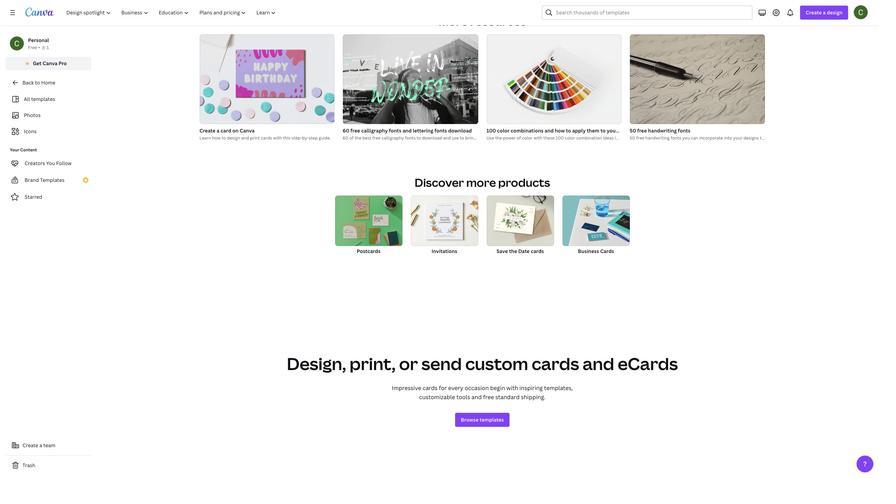 Task type: vqa. For each thing, say whether or not it's contained in the screenshot.
the rightmost Shared
no



Task type: describe. For each thing, give the bounding box(es) containing it.
team
[[43, 443, 55, 449]]

in
[[615, 135, 619, 141]]

0 horizontal spatial color
[[497, 127, 510, 134]]

ideas
[[603, 135, 614, 141]]

get
[[33, 60, 41, 67]]

templates
[[40, 177, 65, 184]]

60 free calligraphy fonts and lettering fonts download image
[[343, 34, 478, 124]]

by-
[[302, 135, 309, 141]]

cards right date
[[531, 248, 544, 255]]

ecards
[[618, 353, 678, 376]]

or
[[399, 353, 418, 376]]

business cards
[[578, 248, 614, 255]]

projects.
[[647, 135, 665, 141]]

save the date cards link
[[487, 196, 554, 262]]

browse templates link
[[455, 413, 510, 427]]

invitations image
[[411, 196, 478, 246]]

how inside 100 color combinations and how to apply them to your designs use the power of color with these 100 color combination ideas in your creative projects.
[[555, 127, 565, 134]]

follow
[[56, 160, 72, 167]]

create a card on canva image
[[200, 34, 334, 124]]

the inside 60 free calligraphy fonts and lettering fonts download 60 of the best free calligraphy fonts to download and use to bring charm to your thank you card designs.
[[355, 135, 362, 141]]

lettering
[[413, 127, 433, 134]]

brand templates
[[25, 177, 65, 184]]

give
[[765, 135, 774, 141]]

create a card on canva link
[[200, 127, 334, 135]]

create for create a design
[[806, 9, 822, 16]]

to inside back to home link
[[35, 79, 40, 86]]

postcards link
[[335, 196, 402, 262]]

combination
[[577, 135, 602, 141]]

apply
[[572, 127, 586, 134]]

cards up templates,
[[532, 353, 579, 376]]

creators
[[25, 160, 45, 167]]

resources
[[470, 14, 526, 29]]

photos
[[24, 112, 41, 119]]

step-
[[292, 135, 302, 141]]

your right 'in'
[[620, 135, 629, 141]]

them inside 50 free handwriting fonts 50 free handwriting fonts you can incorporate into your designs to give them a unique, handwritten feel.
[[775, 135, 785, 141]]

to right charm
[[491, 135, 495, 141]]

get canva pro button
[[6, 57, 91, 70]]

cards inside 'create a card on canva learn how to design and print cards with this step-by-step guide.'
[[261, 135, 272, 141]]

postcards image
[[335, 196, 402, 246]]

step
[[309, 135, 318, 141]]

you inside 50 free handwriting fonts 50 free handwriting fonts you can incorporate into your designs to give them a unique, handwritten feel.
[[682, 135, 690, 141]]

•
[[38, 45, 40, 50]]

power
[[503, 135, 516, 141]]

1 horizontal spatial download
[[448, 127, 472, 134]]

photos link
[[10, 109, 87, 122]]

occasion
[[465, 385, 489, 392]]

inspiring
[[520, 385, 543, 392]]

1 vertical spatial handwriting
[[646, 135, 670, 141]]

and inside impressive cards for every occasion begin with inspiring templates, customizable tools and free standard shipping.
[[472, 394, 482, 401]]

impressive
[[392, 385, 421, 392]]

designs inside 100 color combinations and how to apply them to your designs use the power of color with these 100 color combination ideas in your creative projects.
[[619, 127, 637, 134]]

create a design button
[[800, 6, 848, 20]]

all
[[24, 96, 30, 102]]

free
[[28, 45, 37, 50]]

them inside 100 color combinations and how to apply them to your designs use the power of color with these 100 color combination ideas in your creative projects.
[[587, 127, 600, 134]]

50 free handwriting fonts image
[[630, 34, 765, 124]]

every
[[448, 385, 463, 392]]

with inside 100 color combinations and how to apply them to your designs use the power of color with these 100 color combination ideas in your creative projects.
[[534, 135, 543, 141]]

learn
[[200, 135, 211, 141]]

invitations
[[432, 248, 457, 255]]

to inside 'create a card on canva learn how to design and print cards with this step-by-step guide.'
[[222, 135, 226, 141]]

with inside impressive cards for every occasion begin with inspiring templates, customizable tools and free standard shipping.
[[507, 385, 518, 392]]

create a design
[[806, 9, 843, 16]]

canva inside 'button'
[[43, 60, 57, 67]]

icons
[[24, 128, 37, 135]]

1 vertical spatial 100
[[556, 135, 564, 141]]

business
[[578, 248, 599, 255]]

back to home
[[22, 79, 55, 86]]

business cards image
[[562, 196, 630, 246]]

create a card on canva learn how to design and print cards with this step-by-step guide.
[[200, 127, 331, 141]]

creators you follow link
[[6, 156, 91, 171]]

1 horizontal spatial color
[[522, 135, 533, 141]]

2 horizontal spatial the
[[509, 248, 517, 255]]

card inside 60 free calligraphy fonts and lettering fonts download 60 of the best free calligraphy fonts to download and use to bring charm to your thank you card designs.
[[528, 135, 537, 141]]

send
[[422, 353, 462, 376]]

brand
[[25, 177, 39, 184]]

a for design
[[823, 9, 826, 16]]

1 60 from the top
[[343, 127, 349, 134]]

more resources
[[439, 14, 526, 29]]

discover
[[415, 175, 464, 190]]

incorporate
[[699, 135, 723, 141]]

cards
[[600, 248, 614, 255]]

icons link
[[10, 125, 87, 138]]

1 50 from the top
[[630, 127, 636, 134]]

templates for browse templates
[[480, 417, 504, 424]]

date
[[518, 248, 530, 255]]

the inside 100 color combinations and how to apply them to your designs use the power of color with these 100 color combination ideas in your creative projects.
[[495, 135, 502, 141]]

bring
[[465, 135, 476, 141]]

for
[[439, 385, 447, 392]]

and inside 100 color combinations and how to apply them to your designs use the power of color with these 100 color combination ideas in your creative projects.
[[545, 127, 554, 134]]

unique,
[[790, 135, 805, 141]]

how inside 'create a card on canva learn how to design and print cards with this step-by-step guide.'
[[212, 135, 221, 141]]

save the date cards image
[[487, 196, 554, 246]]

begin
[[490, 385, 505, 392]]

custom
[[465, 353, 528, 376]]

you inside 60 free calligraphy fonts and lettering fonts download 60 of the best free calligraphy fonts to download and use to bring charm to your thank you card designs.
[[519, 135, 526, 141]]



Task type: locate. For each thing, give the bounding box(es) containing it.
1 vertical spatial card
[[528, 135, 537, 141]]

designs left "give"
[[744, 135, 759, 141]]

postcards
[[357, 248, 381, 255]]

Search search field
[[556, 6, 748, 19]]

a for team
[[39, 443, 42, 449]]

100 color combinations and how to apply them to your designs image
[[487, 34, 621, 124]]

create inside create a team button
[[22, 443, 38, 449]]

a inside 50 free handwriting fonts 50 free handwriting fonts you can incorporate into your designs to give them a unique, handwritten feel.
[[786, 135, 789, 141]]

1 vertical spatial calligraphy
[[382, 135, 404, 141]]

more
[[466, 175, 496, 190]]

trash link
[[6, 459, 91, 473]]

0 vertical spatial card
[[221, 127, 231, 134]]

creators you follow
[[25, 160, 72, 167]]

calligraphy
[[361, 127, 388, 134], [382, 135, 404, 141]]

50 free handwriting fonts link
[[630, 127, 765, 135]]

2 60 from the top
[[343, 135, 348, 141]]

100 color combinations and how to apply them to your designs link
[[487, 127, 637, 135]]

save the date cards
[[497, 248, 544, 255]]

templates right browse
[[480, 417, 504, 424]]

design inside 'create a card on canva learn how to design and print cards with this step-by-step guide.'
[[227, 135, 240, 141]]

your
[[607, 127, 618, 134], [496, 135, 505, 141], [620, 135, 629, 141], [733, 135, 743, 141]]

2 of from the left
[[517, 135, 521, 141]]

0 vertical spatial design
[[827, 9, 843, 16]]

you
[[46, 160, 55, 167]]

templates
[[31, 96, 55, 102], [480, 417, 504, 424]]

how right learn
[[212, 135, 221, 141]]

0 horizontal spatial create
[[22, 443, 38, 449]]

canva left pro
[[43, 60, 57, 67]]

0 horizontal spatial with
[[273, 135, 282, 141]]

designs.
[[538, 135, 554, 141]]

100 down "100 color combinations and how to apply them to your designs" link
[[556, 135, 564, 141]]

0 horizontal spatial card
[[221, 127, 231, 134]]

business cards link
[[562, 196, 630, 262]]

color down "100 color combinations and how to apply them to your designs" link
[[565, 135, 575, 141]]

0 vertical spatial them
[[587, 127, 600, 134]]

1 vertical spatial create
[[200, 127, 216, 134]]

top level navigation element
[[62, 6, 282, 20]]

0 horizontal spatial them
[[587, 127, 600, 134]]

of inside 100 color combinations and how to apply them to your designs use the power of color with these 100 color combination ideas in your creative projects.
[[517, 135, 521, 141]]

cards up customizable
[[423, 385, 438, 392]]

create for create a team
[[22, 443, 38, 449]]

christina overa image
[[854, 5, 868, 19]]

your right use on the top of the page
[[496, 135, 505, 141]]

back to home link
[[6, 76, 91, 90]]

color down combinations on the top right of the page
[[522, 135, 533, 141]]

1 vertical spatial designs
[[744, 135, 759, 141]]

to up ideas
[[601, 127, 606, 134]]

guide.
[[319, 135, 331, 141]]

the right use on the top of the page
[[495, 135, 502, 141]]

1 horizontal spatial card
[[528, 135, 537, 141]]

1 vertical spatial download
[[422, 135, 442, 141]]

0 horizontal spatial you
[[519, 135, 526, 141]]

cards down the create a card on canva link
[[261, 135, 272, 141]]

handwritten
[[806, 135, 831, 141]]

0 vertical spatial designs
[[619, 127, 637, 134]]

back
[[22, 79, 34, 86]]

to right learn
[[222, 135, 226, 141]]

1 horizontal spatial how
[[555, 127, 565, 134]]

0 horizontal spatial templates
[[31, 96, 55, 102]]

your up ideas
[[607, 127, 618, 134]]

1 vertical spatial 60
[[343, 135, 348, 141]]

impressive cards for every occasion begin with inspiring templates, customizable tools and free standard shipping.
[[392, 385, 573, 401]]

shipping.
[[521, 394, 546, 401]]

0 vertical spatial 50
[[630, 127, 636, 134]]

1
[[47, 45, 49, 50]]

card
[[221, 127, 231, 134], [528, 135, 537, 141]]

to right use
[[460, 135, 464, 141]]

card left "on"
[[221, 127, 231, 134]]

1 you from the left
[[519, 135, 526, 141]]

these
[[544, 135, 555, 141]]

color up power
[[497, 127, 510, 134]]

combinations
[[511, 127, 544, 134]]

card down combinations on the top right of the page
[[528, 135, 537, 141]]

save
[[497, 248, 508, 255]]

1 horizontal spatial 100
[[556, 135, 564, 141]]

cards inside impressive cards for every occasion begin with inspiring templates, customizable tools and free standard shipping.
[[423, 385, 438, 392]]

with
[[273, 135, 282, 141], [534, 135, 543, 141], [507, 385, 518, 392]]

trash
[[22, 463, 35, 469]]

60 free calligraphy fonts and lettering fonts download 60 of the best free calligraphy fonts to download and use to bring charm to your thank you card designs.
[[343, 127, 554, 141]]

a for card
[[217, 127, 219, 134]]

you left can
[[682, 135, 690, 141]]

0 vertical spatial templates
[[31, 96, 55, 102]]

with up standard
[[507, 385, 518, 392]]

1 vertical spatial how
[[212, 135, 221, 141]]

get canva pro
[[33, 60, 67, 67]]

1 horizontal spatial them
[[775, 135, 785, 141]]

browse templates
[[461, 417, 504, 424]]

1 horizontal spatial of
[[517, 135, 521, 141]]

0 horizontal spatial of
[[349, 135, 354, 141]]

thank
[[507, 135, 518, 141]]

color
[[497, 127, 510, 134], [522, 135, 533, 141], [565, 135, 575, 141]]

templates for all templates
[[31, 96, 55, 102]]

your inside 50 free handwriting fonts 50 free handwriting fonts you can incorporate into your designs to give them a unique, handwritten feel.
[[733, 135, 743, 141]]

to left apply
[[566, 127, 571, 134]]

you down combinations on the top right of the page
[[519, 135, 526, 141]]

use
[[452, 135, 459, 141]]

create for create a card on canva learn how to design and print cards with this step-by-step guide.
[[200, 127, 216, 134]]

1 vertical spatial design
[[227, 135, 240, 141]]

design left "christina overa" icon on the right of the page
[[827, 9, 843, 16]]

1 horizontal spatial canva
[[240, 127, 255, 134]]

with left these
[[534, 135, 543, 141]]

products
[[498, 175, 550, 190]]

0 vertical spatial handwriting
[[648, 127, 677, 134]]

0 horizontal spatial design
[[227, 135, 240, 141]]

design inside dropdown button
[[827, 9, 843, 16]]

this
[[283, 135, 291, 141]]

to right back
[[35, 79, 40, 86]]

how left apply
[[555, 127, 565, 134]]

all templates link
[[10, 93, 87, 106]]

of right power
[[517, 135, 521, 141]]

pro
[[59, 60, 67, 67]]

download down lettering
[[422, 135, 442, 141]]

browse
[[461, 417, 479, 424]]

50 right 'in'
[[630, 135, 635, 141]]

free •
[[28, 45, 40, 50]]

invitations link
[[411, 196, 478, 262]]

60
[[343, 127, 349, 134], [343, 135, 348, 141]]

the
[[355, 135, 362, 141], [495, 135, 502, 141], [509, 248, 517, 255]]

can
[[691, 135, 698, 141]]

a inside dropdown button
[[823, 9, 826, 16]]

templates right the all
[[31, 96, 55, 102]]

50 up creative
[[630, 127, 636, 134]]

create inside 'create a card on canva learn how to design and print cards with this step-by-step guide.'
[[200, 127, 216, 134]]

0 vertical spatial canva
[[43, 60, 57, 67]]

50 free handwriting fonts 50 free handwriting fonts you can incorporate into your designs to give them a unique, handwritten feel.
[[630, 127, 841, 141]]

creative
[[630, 135, 646, 141]]

use
[[487, 135, 494, 141]]

1 vertical spatial templates
[[480, 417, 504, 424]]

a inside 'create a card on canva learn how to design and print cards with this step-by-step guide.'
[[217, 127, 219, 134]]

with left this
[[273, 135, 282, 141]]

a inside button
[[39, 443, 42, 449]]

1 horizontal spatial you
[[682, 135, 690, 141]]

50
[[630, 127, 636, 134], [630, 135, 635, 141]]

1 horizontal spatial design
[[827, 9, 843, 16]]

0 horizontal spatial how
[[212, 135, 221, 141]]

your
[[10, 147, 19, 153]]

0 horizontal spatial 100
[[487, 127, 496, 134]]

best
[[363, 135, 371, 141]]

of inside 60 free calligraphy fonts and lettering fonts download 60 of the best free calligraphy fonts to download and use to bring charm to your thank you card designs.
[[349, 135, 354, 141]]

1 horizontal spatial designs
[[744, 135, 759, 141]]

to left "give"
[[760, 135, 764, 141]]

None search field
[[542, 6, 753, 20]]

download
[[448, 127, 472, 134], [422, 135, 442, 141]]

starred
[[25, 194, 42, 200]]

brand templates link
[[6, 173, 91, 187]]

1 vertical spatial them
[[775, 135, 785, 141]]

templates,
[[544, 385, 573, 392]]

2 horizontal spatial create
[[806, 9, 822, 16]]

tools
[[457, 394, 470, 401]]

1 vertical spatial 50
[[630, 135, 635, 141]]

0 horizontal spatial canva
[[43, 60, 57, 67]]

1 horizontal spatial templates
[[480, 417, 504, 424]]

60 free calligraphy fonts and lettering fonts download link
[[343, 127, 478, 135]]

2 50 from the top
[[630, 135, 635, 141]]

all templates
[[24, 96, 55, 102]]

your right into
[[733, 135, 743, 141]]

0 vertical spatial how
[[555, 127, 565, 134]]

card inside 'create a card on canva learn how to design and print cards with this step-by-step guide.'
[[221, 127, 231, 134]]

2 you from the left
[[682, 135, 690, 141]]

2 vertical spatial create
[[22, 443, 38, 449]]

create a team
[[22, 443, 55, 449]]

1 horizontal spatial create
[[200, 127, 216, 134]]

canva up print at the left of the page
[[240, 127, 255, 134]]

your content
[[10, 147, 37, 153]]

design down "on"
[[227, 135, 240, 141]]

1 horizontal spatial with
[[507, 385, 518, 392]]

to inside 50 free handwriting fonts 50 free handwriting fonts you can incorporate into your designs to give them a unique, handwritten feel.
[[760, 135, 764, 141]]

0 vertical spatial download
[[448, 127, 472, 134]]

2 horizontal spatial color
[[565, 135, 575, 141]]

0 vertical spatial calligraphy
[[361, 127, 388, 134]]

them up combination
[[587, 127, 600, 134]]

them right "give"
[[775, 135, 785, 141]]

and inside 'create a card on canva learn how to design and print cards with this step-by-step guide.'
[[241, 135, 249, 141]]

2 horizontal spatial with
[[534, 135, 543, 141]]

designs
[[619, 127, 637, 134], [744, 135, 759, 141]]

create inside create a design dropdown button
[[806, 9, 822, 16]]

canva inside 'create a card on canva learn how to design and print cards with this step-by-step guide.'
[[240, 127, 255, 134]]

100 up use on the top of the page
[[487, 127, 496, 134]]

your inside 60 free calligraphy fonts and lettering fonts download 60 of the best free calligraphy fonts to download and use to bring charm to your thank you card designs.
[[496, 135, 505, 141]]

designs inside 50 free handwriting fonts 50 free handwriting fonts you can incorporate into your designs to give them a unique, handwritten feel.
[[744, 135, 759, 141]]

fonts
[[389, 127, 402, 134], [435, 127, 447, 134], [678, 127, 691, 134], [405, 135, 416, 141], [671, 135, 681, 141]]

free inside impressive cards for every occasion begin with inspiring templates, customizable tools and free standard shipping.
[[483, 394, 494, 401]]

design
[[827, 9, 843, 16], [227, 135, 240, 141]]

canva
[[43, 60, 57, 67], [240, 127, 255, 134]]

personal
[[28, 37, 49, 43]]

100 color combinations and how to apply them to your designs use the power of color with these 100 color combination ideas in your creative projects.
[[487, 127, 665, 141]]

feel.
[[832, 135, 841, 141]]

0 horizontal spatial download
[[422, 135, 442, 141]]

0 vertical spatial create
[[806, 9, 822, 16]]

to down lettering
[[417, 135, 421, 141]]

1 horizontal spatial the
[[495, 135, 502, 141]]

on
[[232, 127, 239, 134]]

customizable
[[419, 394, 455, 401]]

0 horizontal spatial designs
[[619, 127, 637, 134]]

designs up creative
[[619, 127, 637, 134]]

0 vertical spatial 100
[[487, 127, 496, 134]]

print
[[250, 135, 260, 141]]

content
[[20, 147, 37, 153]]

of left best
[[349, 135, 354, 141]]

the left best
[[355, 135, 362, 141]]

with inside 'create a card on canva learn how to design and print cards with this step-by-step guide.'
[[273, 135, 282, 141]]

1 of from the left
[[349, 135, 354, 141]]

the left date
[[509, 248, 517, 255]]

0 vertical spatial 60
[[343, 127, 349, 134]]

calligraphy down 60 free calligraphy fonts and lettering fonts download link
[[382, 135, 404, 141]]

1 vertical spatial canva
[[240, 127, 255, 134]]

design, print, or send custom cards and ecards
[[287, 353, 678, 376]]

download up use
[[448, 127, 472, 134]]

calligraphy up best
[[361, 127, 388, 134]]

0 horizontal spatial the
[[355, 135, 362, 141]]



